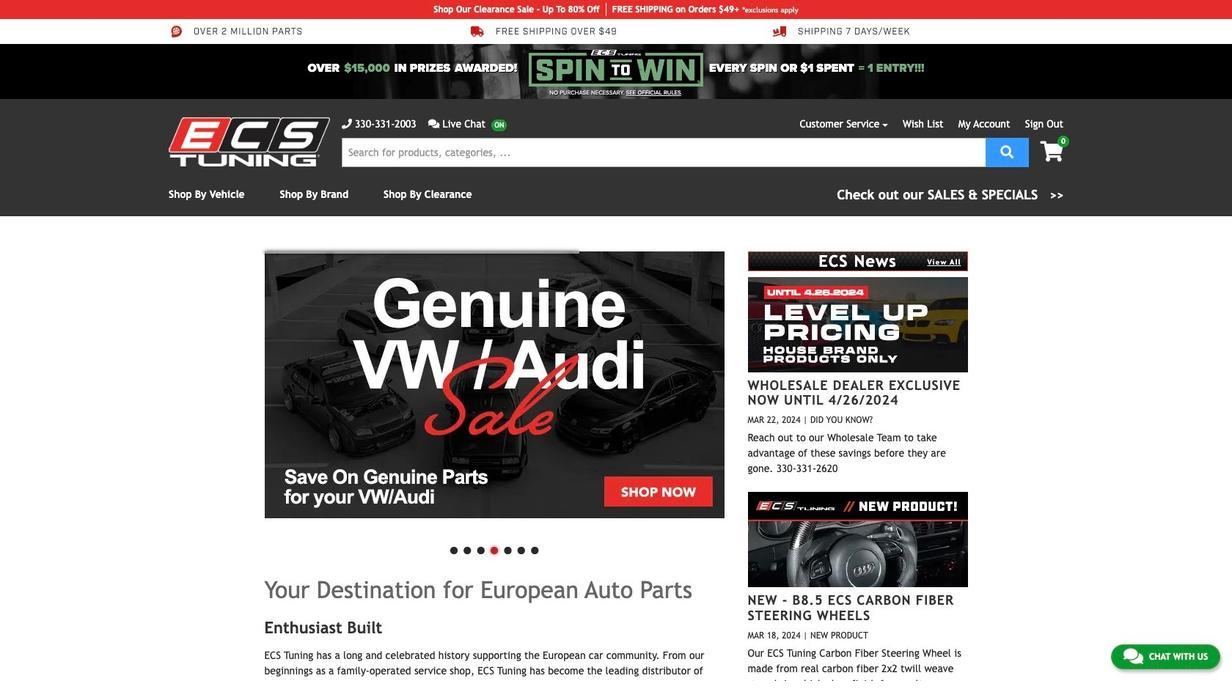 Task type: locate. For each thing, give the bounding box(es) containing it.
1 horizontal spatial comments image
[[1124, 648, 1144, 666]]

shopping cart image
[[1041, 142, 1064, 162]]

ecs tuning image
[[169, 117, 330, 167]]

new - b8.5 ecs carbon fiber steering wheels image
[[748, 493, 968, 588]]

0 vertical spatial comments image
[[428, 119, 440, 129]]

comments image
[[428, 119, 440, 129], [1124, 648, 1144, 666]]



Task type: describe. For each thing, give the bounding box(es) containing it.
search image
[[1001, 145, 1014, 158]]

1 vertical spatial comments image
[[1124, 648, 1144, 666]]

phone image
[[342, 119, 352, 129]]

ecs tuning 'spin to win' contest logo image
[[529, 50, 704, 87]]

Search text field
[[342, 138, 986, 167]]

0 horizontal spatial comments image
[[428, 119, 440, 129]]

wholesale dealer exclusive now until 4/26/2024 image
[[748, 277, 968, 373]]

vag - genuine image
[[265, 252, 725, 519]]



Task type: vqa. For each thing, say whether or not it's contained in the screenshot.
power
no



